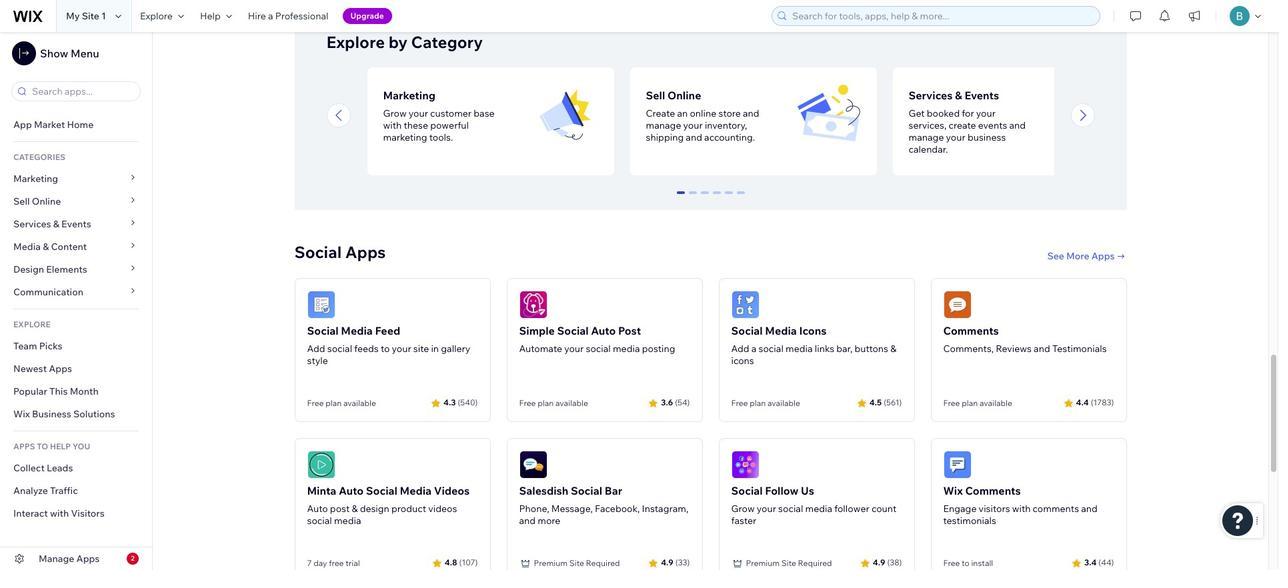 Task type: locate. For each thing, give the bounding box(es) containing it.
sell online category icon image
[[797, 83, 861, 147]]

& for services & events
[[53, 218, 59, 230]]

media inside simple social auto post automate your social media posting
[[613, 343, 640, 355]]

more
[[538, 515, 561, 527]]

social up message,
[[571, 484, 602, 497]]

1 horizontal spatial wix
[[944, 484, 963, 497]]

apps inside 'link'
[[49, 363, 72, 375]]

1 plan from the left
[[326, 398, 342, 408]]

social right automate
[[586, 343, 611, 355]]

with inside marketing grow your customer base with these powerful marketing tools.
[[383, 119, 402, 131]]

free for social media feed
[[307, 398, 324, 408]]

media down post
[[613, 343, 640, 355]]

instagram,
[[642, 503, 689, 515]]

and inside wix comments engage visitors with comments and testimonials
[[1081, 503, 1098, 515]]

with left these
[[383, 119, 402, 131]]

0 horizontal spatial a
[[268, 10, 273, 22]]

free plan available for auto
[[519, 398, 588, 408]]

1 vertical spatial events
[[61, 218, 91, 230]]

social
[[327, 343, 352, 355], [586, 343, 611, 355], [759, 343, 784, 355], [778, 503, 803, 515], [307, 515, 332, 527]]

available for icons
[[768, 398, 800, 408]]

0 horizontal spatial to
[[381, 343, 390, 355]]

2 horizontal spatial site
[[782, 558, 796, 568]]

wix down popular
[[13, 408, 30, 420]]

2 premium from the left
[[746, 558, 780, 568]]

3 plan from the left
[[750, 398, 766, 408]]

services for services & events
[[13, 218, 51, 230]]

add down social media feed logo
[[307, 343, 325, 355]]

media
[[613, 343, 640, 355], [786, 343, 813, 355], [805, 503, 833, 515], [334, 515, 361, 527]]

4.9 (33)
[[661, 558, 690, 568]]

1 vertical spatial 2
[[131, 554, 135, 563]]

content
[[51, 241, 87, 253]]

testimonials
[[944, 515, 997, 527]]

collect leads
[[13, 462, 73, 474]]

marketing inside marketing grow your customer base with these powerful marketing tools.
[[383, 88, 436, 102]]

grow down social follow us logo
[[731, 503, 755, 515]]

wix for comments
[[944, 484, 963, 497]]

site
[[82, 10, 99, 22], [569, 558, 584, 568], [782, 558, 796, 568]]

your left site on the left
[[392, 343, 411, 355]]

free for simple social auto post
[[519, 398, 536, 408]]

1 horizontal spatial premium site required
[[746, 558, 832, 568]]

0 vertical spatial a
[[268, 10, 273, 22]]

1 vertical spatial online
[[32, 195, 61, 207]]

1 vertical spatial sell
[[13, 195, 30, 207]]

marketing grow your customer base with these powerful marketing tools.
[[383, 88, 495, 143]]

site right 'my'
[[82, 10, 99, 22]]

media down icons
[[786, 343, 813, 355]]

& for services & events get booked for your services, create events and manage your business calendar.
[[955, 88, 962, 102]]

1 vertical spatial grow
[[731, 503, 755, 515]]

your right automate
[[564, 343, 584, 355]]

1 vertical spatial wix
[[944, 484, 963, 497]]

&
[[955, 88, 962, 102], [53, 218, 59, 230], [43, 241, 49, 253], [891, 343, 897, 355], [352, 503, 358, 515]]

2 4.9 from the left
[[873, 558, 885, 568]]

services down the sell online
[[13, 218, 51, 230]]

create
[[949, 119, 976, 131]]

explore for explore by category
[[327, 32, 385, 52]]

newest
[[13, 363, 47, 375]]

add inside social media feed add social feeds to your site in gallery style
[[307, 343, 325, 355]]

1 horizontal spatial required
[[798, 558, 832, 568]]

services & events
[[13, 218, 91, 230]]

marketing category icon image
[[534, 83, 598, 147]]

3 available from the left
[[768, 398, 800, 408]]

1 vertical spatial marketing
[[13, 173, 58, 185]]

4 plan from the left
[[962, 398, 978, 408]]

required down "social follow us grow your social media follower count faster"
[[798, 558, 832, 568]]

1 horizontal spatial online
[[668, 88, 701, 102]]

media up feeds
[[341, 324, 373, 337]]

0 vertical spatial 1
[[101, 10, 106, 22]]

0 horizontal spatial explore
[[140, 10, 173, 22]]

(33)
[[676, 558, 690, 568]]

visitors
[[71, 508, 105, 520]]

and left the more
[[519, 515, 536, 527]]

& for media & content
[[43, 241, 49, 253]]

social up design
[[366, 484, 397, 497]]

add inside social media icons add a social media links bar, buttons & icons
[[731, 343, 750, 355]]

sell inside sell online create an online store and manage your inventory, shipping and accounting.
[[646, 88, 665, 102]]

1 premium site required from the left
[[534, 558, 620, 568]]

premium down faster
[[746, 558, 780, 568]]

1 horizontal spatial auto
[[339, 484, 364, 497]]

faster
[[731, 515, 757, 527]]

free plan available down the comments,
[[944, 398, 1012, 408]]

1 vertical spatial a
[[752, 343, 757, 355]]

4.9 for social follow us
[[873, 558, 885, 568]]

social media feed logo image
[[307, 291, 335, 319]]

free plan available down automate
[[519, 398, 588, 408]]

manage left online
[[646, 119, 681, 131]]

with
[[383, 119, 402, 131], [1012, 503, 1031, 515], [50, 508, 69, 520]]

1 horizontal spatial explore
[[327, 32, 385, 52]]

0 vertical spatial marketing
[[383, 88, 436, 102]]

0 vertical spatial to
[[381, 343, 390, 355]]

social left feeds
[[327, 343, 352, 355]]

1 premium from the left
[[534, 558, 568, 568]]

social down social media feed logo
[[307, 324, 339, 337]]

online
[[690, 107, 717, 119]]

wix for business
[[13, 408, 30, 420]]

0 horizontal spatial required
[[586, 558, 620, 568]]

explore down upgrade button on the left top of page
[[327, 32, 385, 52]]

plan down automate
[[538, 398, 554, 408]]

0 vertical spatial services
[[909, 88, 953, 102]]

site down message,
[[569, 558, 584, 568]]

2 horizontal spatial with
[[1012, 503, 1031, 515]]

media
[[13, 241, 41, 253], [341, 324, 373, 337], [765, 324, 797, 337], [400, 484, 432, 497]]

sell online
[[13, 195, 61, 207]]

2 premium site required from the left
[[746, 558, 832, 568]]

icons
[[731, 355, 754, 367]]

media down us
[[805, 503, 833, 515]]

social inside the minta auto social media videos auto post & design product videos social media
[[366, 484, 397, 497]]

available down automate
[[556, 398, 588, 408]]

3
[[714, 191, 719, 203]]

events down sell online link
[[61, 218, 91, 230]]

services inside services & events get booked for your services, create events and manage your business calendar.
[[909, 88, 953, 102]]

available
[[343, 398, 376, 408], [556, 398, 588, 408], [768, 398, 800, 408], [980, 398, 1012, 408]]

online inside sidebar element
[[32, 195, 61, 207]]

free down the comments,
[[944, 398, 960, 408]]

free plan available for reviews
[[944, 398, 1012, 408]]

add
[[307, 343, 325, 355], [731, 343, 750, 355]]

1 right 'my'
[[101, 10, 106, 22]]

you
[[73, 442, 90, 452]]

to down feed
[[381, 343, 390, 355]]

comments inside wix comments engage visitors with comments and testimonials
[[965, 484, 1021, 497]]

to inside social media feed add social feeds to your site in gallery style
[[381, 343, 390, 355]]

an
[[677, 107, 688, 119]]

available down feeds
[[343, 398, 376, 408]]

explore left "help"
[[140, 10, 173, 22]]

1 available from the left
[[343, 398, 376, 408]]

1 vertical spatial explore
[[327, 32, 385, 52]]

grow up marketing
[[383, 107, 407, 119]]

comments up the comments,
[[944, 324, 999, 337]]

available down reviews
[[980, 398, 1012, 408]]

and right reviews
[[1034, 343, 1050, 355]]

with down traffic
[[50, 508, 69, 520]]

comments up visitors
[[965, 484, 1021, 497]]

1 horizontal spatial site
[[569, 558, 584, 568]]

comments inside comments comments, reviews and testimonials
[[944, 324, 999, 337]]

style
[[307, 355, 328, 367]]

2 add from the left
[[731, 343, 750, 355]]

business
[[968, 131, 1006, 143]]

1 required from the left
[[586, 558, 620, 568]]

premium site required for social
[[534, 558, 620, 568]]

wix inside wix comments engage visitors with comments and testimonials
[[944, 484, 963, 497]]

auto inside simple social auto post automate your social media posting
[[591, 324, 616, 337]]

with inside wix comments engage visitors with comments and testimonials
[[1012, 503, 1031, 515]]

5
[[738, 191, 743, 203]]

social right icons
[[759, 343, 784, 355]]

inventory,
[[705, 119, 747, 131]]

leads
[[47, 462, 73, 474]]

0 vertical spatial wix
[[13, 408, 30, 420]]

to
[[37, 442, 48, 452]]

0 horizontal spatial manage
[[646, 119, 681, 131]]

1 add from the left
[[307, 343, 325, 355]]

0 horizontal spatial sell
[[13, 195, 30, 207]]

0 horizontal spatial events
[[61, 218, 91, 230]]

1 horizontal spatial events
[[965, 88, 999, 102]]

team
[[13, 340, 37, 352]]

social down social follow us logo
[[731, 484, 763, 497]]

hire a professional
[[248, 10, 329, 22]]

1 horizontal spatial marketing
[[383, 88, 436, 102]]

services for services & events get booked for your services, create events and manage your business calendar.
[[909, 88, 953, 102]]

free left install
[[944, 558, 960, 568]]

& up the for at the top of page
[[955, 88, 962, 102]]

online up services & events
[[32, 195, 61, 207]]

your inside "social follow us grow your social media follower count faster"
[[757, 503, 776, 515]]

1 horizontal spatial 2
[[702, 191, 707, 203]]

services inside sidebar element
[[13, 218, 51, 230]]

premium site required down the more
[[534, 558, 620, 568]]

0 vertical spatial comments
[[944, 324, 999, 337]]

newest apps
[[13, 363, 72, 375]]

and right comments
[[1081, 503, 1098, 515]]

(107)
[[459, 558, 478, 568]]

your up marketing
[[409, 107, 428, 119]]

and right events at top right
[[1010, 119, 1026, 131]]

social inside "social follow us grow your social media follower count faster"
[[778, 503, 803, 515]]

interact
[[13, 508, 48, 520]]

1 horizontal spatial with
[[383, 119, 402, 131]]

auto up post
[[339, 484, 364, 497]]

free for comments
[[944, 398, 960, 408]]

premium site required
[[534, 558, 620, 568], [746, 558, 832, 568]]

free for wix comments
[[944, 558, 960, 568]]

marketing inside sidebar element
[[13, 173, 58, 185]]

tools.
[[429, 131, 453, 143]]

online for sell online
[[32, 195, 61, 207]]

wix up engage
[[944, 484, 963, 497]]

social follow us grow your social media follower count faster
[[731, 484, 897, 527]]

for
[[962, 107, 974, 119]]

1 horizontal spatial premium
[[746, 558, 780, 568]]

0 horizontal spatial premium
[[534, 558, 568, 568]]

free for social media icons
[[731, 398, 748, 408]]

1 free plan available from the left
[[307, 398, 376, 408]]

to left install
[[962, 558, 970, 568]]

0 vertical spatial explore
[[140, 10, 173, 22]]

0 vertical spatial sell
[[646, 88, 665, 102]]

1 vertical spatial comments
[[965, 484, 1021, 497]]

communication link
[[0, 281, 152, 303]]

& right buttons
[[891, 343, 897, 355]]

media down minta
[[334, 515, 361, 527]]

free
[[307, 398, 324, 408], [519, 398, 536, 408], [731, 398, 748, 408], [944, 398, 960, 408], [944, 558, 960, 568]]

0 vertical spatial grow
[[383, 107, 407, 119]]

shipping
[[646, 131, 684, 143]]

2 available from the left
[[556, 398, 588, 408]]

1 vertical spatial services
[[13, 218, 51, 230]]

apps for social apps
[[345, 242, 386, 262]]

marketing down categories
[[13, 173, 58, 185]]

services up the booked
[[909, 88, 953, 102]]

0 horizontal spatial auto
[[307, 503, 328, 515]]

media inside sidebar element
[[13, 241, 41, 253]]

2 right manage apps
[[131, 554, 135, 563]]

social down social media icons logo
[[731, 324, 763, 337]]

0 horizontal spatial premium site required
[[534, 558, 620, 568]]

2 required from the left
[[798, 558, 832, 568]]

add for social media feed
[[307, 343, 325, 355]]

& inside services & events get booked for your services, create events and manage your business calendar.
[[955, 88, 962, 102]]

sell up services & events
[[13, 195, 30, 207]]

0
[[678, 191, 683, 203]]

0 horizontal spatial 4.9
[[661, 558, 674, 568]]

sell up create
[[646, 88, 665, 102]]

auto left post
[[591, 324, 616, 337]]

online inside sell online create an online store and manage your inventory, shipping and accounting.
[[668, 88, 701, 102]]

1 vertical spatial to
[[962, 558, 970, 568]]

free down icons
[[731, 398, 748, 408]]

0 horizontal spatial 2
[[131, 554, 135, 563]]

3 free plan available from the left
[[731, 398, 800, 408]]

your left inventory,
[[683, 119, 703, 131]]

required down facebook,
[[586, 558, 620, 568]]

2 free plan available from the left
[[519, 398, 588, 408]]

free plan available down icons
[[731, 398, 800, 408]]

marketing up these
[[383, 88, 436, 102]]

social inside simple social auto post automate your social media posting
[[557, 324, 589, 337]]

0 horizontal spatial grow
[[383, 107, 407, 119]]

and right store
[[743, 107, 760, 119]]

comments,
[[944, 343, 994, 355]]

1 horizontal spatial 1
[[690, 191, 695, 203]]

grow
[[383, 107, 407, 119], [731, 503, 755, 515]]

2 vertical spatial auto
[[307, 503, 328, 515]]

media up the product
[[400, 484, 432, 497]]

help
[[50, 442, 71, 452]]

wix business solutions link
[[0, 403, 152, 426]]

plan for social media icons
[[750, 398, 766, 408]]

4 free plan available from the left
[[944, 398, 1012, 408]]

0 horizontal spatial wix
[[13, 408, 30, 420]]

media & content link
[[0, 235, 152, 258]]

1 4.9 from the left
[[661, 558, 674, 568]]

premium site required down faster
[[746, 558, 832, 568]]

available for auto
[[556, 398, 588, 408]]

4.9 left (38)
[[873, 558, 885, 568]]

0 vertical spatial events
[[965, 88, 999, 102]]

0 vertical spatial auto
[[591, 324, 616, 337]]

1 horizontal spatial a
[[752, 343, 757, 355]]

1 horizontal spatial add
[[731, 343, 750, 355]]

1 horizontal spatial sell
[[646, 88, 665, 102]]

free down automate
[[519, 398, 536, 408]]

in
[[431, 343, 439, 355]]

show
[[40, 47, 68, 60]]

your inside social media feed add social feeds to your site in gallery style
[[392, 343, 411, 355]]

0 horizontal spatial add
[[307, 343, 325, 355]]

social down follow
[[778, 503, 803, 515]]

1 horizontal spatial services
[[909, 88, 953, 102]]

1 horizontal spatial 4.9
[[873, 558, 885, 568]]

a down social media icons logo
[[752, 343, 757, 355]]

0 horizontal spatial 1
[[101, 10, 106, 22]]

0 horizontal spatial services
[[13, 218, 51, 230]]

plan for simple social auto post
[[538, 398, 554, 408]]

your down follow
[[757, 503, 776, 515]]

automate
[[519, 343, 562, 355]]

buttons
[[855, 343, 888, 355]]

online up an on the top right
[[668, 88, 701, 102]]

sell inside sidebar element
[[13, 195, 30, 207]]

4.9 for salesdish social bar
[[661, 558, 674, 568]]

a right hire
[[268, 10, 273, 22]]

engage
[[944, 503, 977, 515]]

social right simple
[[557, 324, 589, 337]]

1 vertical spatial 1
[[690, 191, 695, 203]]

wix comments logo image
[[944, 451, 972, 479]]

comments
[[1033, 503, 1079, 515]]

2 horizontal spatial auto
[[591, 324, 616, 337]]

premium down the more
[[534, 558, 568, 568]]

available down social media icons add a social media links bar, buttons & icons
[[768, 398, 800, 408]]

media up 'design' on the left
[[13, 241, 41, 253]]

0 vertical spatial online
[[668, 88, 701, 102]]

services & events get booked for your services, create events and manage your business calendar.
[[909, 88, 1026, 155]]

4 available from the left
[[980, 398, 1012, 408]]

1 right 0
[[690, 191, 695, 203]]

& up media & content
[[53, 218, 59, 230]]

free plan available for icons
[[731, 398, 800, 408]]

4
[[726, 191, 731, 203]]

and inside salesdish social bar phone, message, facebook, instagram, and more
[[519, 515, 536, 527]]

auto down minta
[[307, 503, 328, 515]]

free
[[329, 558, 344, 568]]

3.4 (44)
[[1085, 558, 1114, 568]]

events inside services & events get booked for your services, create events and manage your business calendar.
[[965, 88, 999, 102]]

0 horizontal spatial marketing
[[13, 173, 58, 185]]

media left icons
[[765, 324, 797, 337]]

videos
[[434, 484, 470, 497]]

& inside social media icons add a social media links bar, buttons & icons
[[891, 343, 897, 355]]

wix inside sidebar element
[[13, 408, 30, 420]]

your inside marketing grow your customer base with these powerful marketing tools.
[[409, 107, 428, 119]]

site down "social follow us grow your social media follower count faster"
[[782, 558, 796, 568]]

Search for tools, apps, help & more... field
[[788, 7, 1096, 25]]

with right visitors
[[1012, 503, 1031, 515]]

0 horizontal spatial with
[[50, 508, 69, 520]]

free down style
[[307, 398, 324, 408]]

social inside social media feed add social feeds to your site in gallery style
[[307, 324, 339, 337]]

upgrade
[[351, 11, 384, 21]]

social down minta
[[307, 515, 332, 527]]

media inside social media icons add a social media links bar, buttons & icons
[[765, 324, 797, 337]]

1 horizontal spatial grow
[[731, 503, 755, 515]]

add down social media icons logo
[[731, 343, 750, 355]]

2 inside sidebar element
[[131, 554, 135, 563]]

events for services & events get booked for your services, create events and manage your business calendar.
[[965, 88, 999, 102]]

1 horizontal spatial manage
[[909, 131, 944, 143]]

manage inside services & events get booked for your services, create events and manage your business calendar.
[[909, 131, 944, 143]]

2 left 3
[[702, 191, 707, 203]]

required for bar
[[586, 558, 620, 568]]

events up the for at the top of page
[[965, 88, 999, 102]]

events inside services & events link
[[61, 218, 91, 230]]

plan down the comments,
[[962, 398, 978, 408]]

site for social follow us
[[782, 558, 796, 568]]

2 plan from the left
[[538, 398, 554, 408]]

create
[[646, 107, 675, 119]]

& right post
[[352, 503, 358, 515]]

& left content
[[43, 241, 49, 253]]

Search apps... field
[[28, 82, 136, 101]]

plan down icons
[[750, 398, 766, 408]]

manage down the "get"
[[909, 131, 944, 143]]

0 horizontal spatial online
[[32, 195, 61, 207]]

media inside social media feed add social feeds to your site in gallery style
[[341, 324, 373, 337]]

analyze
[[13, 485, 48, 497]]

free plan available down style
[[307, 398, 376, 408]]

interact with visitors
[[13, 508, 105, 520]]

salesdish
[[519, 484, 569, 497]]



Task type: describe. For each thing, give the bounding box(es) containing it.
traffic
[[50, 485, 78, 497]]

premium for salesdish
[[534, 558, 568, 568]]

hire a professional link
[[240, 0, 337, 32]]

(1783)
[[1091, 398, 1114, 408]]

and down online
[[686, 131, 702, 143]]

social apps
[[294, 242, 386, 262]]

interact with visitors link
[[0, 502, 152, 525]]

0 horizontal spatial site
[[82, 10, 99, 22]]

home
[[67, 119, 94, 131]]

grow inside "social follow us grow your social media follower count faster"
[[731, 503, 755, 515]]

menu
[[71, 47, 99, 60]]

accounting.
[[704, 131, 755, 143]]

sidebar element
[[0, 32, 153, 570]]

booked
[[927, 107, 960, 119]]

1 vertical spatial auto
[[339, 484, 364, 497]]

4.8
[[445, 558, 457, 568]]

store
[[719, 107, 741, 119]]

media inside "social follow us grow your social media follower count faster"
[[805, 503, 833, 515]]

more
[[1067, 250, 1090, 262]]

social inside "social follow us grow your social media follower count faster"
[[731, 484, 763, 497]]

see
[[1047, 250, 1065, 262]]

simple
[[519, 324, 555, 337]]

popular this month
[[13, 386, 99, 398]]

gallery
[[441, 343, 471, 355]]

social inside salesdish social bar phone, message, facebook, instagram, and more
[[571, 484, 602, 497]]

4.3 (540)
[[444, 398, 478, 408]]

manage apps
[[39, 553, 100, 565]]

sell online link
[[0, 190, 152, 213]]

by
[[389, 32, 408, 52]]

social up social media feed logo
[[294, 242, 342, 262]]

free to install
[[944, 558, 993, 568]]

3.4
[[1085, 558, 1097, 568]]

categories
[[13, 152, 65, 162]]

app market home link
[[0, 113, 152, 136]]

icons
[[799, 324, 827, 337]]

7 day free trial
[[307, 558, 360, 568]]

team picks link
[[0, 335, 152, 358]]

sell for sell online create an online store and manage your inventory, shipping and accounting.
[[646, 88, 665, 102]]

customer
[[430, 107, 472, 119]]

social media icons logo image
[[731, 291, 759, 319]]

these
[[404, 119, 428, 131]]

upgrade button
[[343, 8, 392, 24]]

help button
[[192, 0, 240, 32]]

popular
[[13, 386, 47, 398]]

grow inside marketing grow your customer base with these powerful marketing tools.
[[383, 107, 407, 119]]

comments logo image
[[944, 291, 972, 319]]

trial
[[346, 558, 360, 568]]

1 horizontal spatial to
[[962, 558, 970, 568]]

help
[[200, 10, 221, 22]]

visitors
[[979, 503, 1010, 515]]

events for services & events
[[61, 218, 91, 230]]

social follow us logo image
[[731, 451, 759, 479]]

explore for explore
[[140, 10, 173, 22]]

bar,
[[837, 343, 853, 355]]

marketing for marketing
[[13, 173, 58, 185]]

reviews
[[996, 343, 1032, 355]]

media inside social media icons add a social media links bar, buttons & icons
[[786, 343, 813, 355]]

plan for social media feed
[[326, 398, 342, 408]]

show menu button
[[12, 41, 99, 65]]

my site 1
[[66, 10, 106, 22]]

social media icons add a social media links bar, buttons & icons
[[731, 324, 897, 367]]

apps for newest apps
[[49, 363, 72, 375]]

your right the for at the top of page
[[976, 107, 996, 119]]

app market home
[[13, 119, 94, 131]]

available for reviews
[[980, 398, 1012, 408]]

follower
[[835, 503, 870, 515]]

your inside sell online create an online store and manage your inventory, shipping and accounting.
[[683, 119, 703, 131]]

follow
[[765, 484, 799, 497]]

minta auto social media videos logo image
[[307, 451, 335, 479]]

social inside social media icons add a social media links bar, buttons & icons
[[759, 343, 784, 355]]

social inside social media icons add a social media links bar, buttons & icons
[[731, 324, 763, 337]]

apps to help you
[[13, 442, 90, 452]]

install
[[971, 558, 993, 568]]

premium for social
[[746, 558, 780, 568]]

base
[[474, 107, 495, 119]]

us
[[801, 484, 814, 497]]

powerful
[[430, 119, 469, 131]]

(38)
[[887, 558, 902, 568]]

explore
[[13, 320, 51, 330]]

social inside social media feed add social feeds to your site in gallery style
[[327, 343, 352, 355]]

free plan available for feed
[[307, 398, 376, 408]]

app
[[13, 119, 32, 131]]

bar
[[605, 484, 622, 497]]

4.8 (107)
[[445, 558, 478, 568]]

design elements link
[[0, 258, 152, 281]]

calendar.
[[909, 143, 948, 155]]

premium site required for follow
[[746, 558, 832, 568]]

count
[[872, 503, 897, 515]]

team picks
[[13, 340, 62, 352]]

3.6
[[661, 398, 673, 408]]

0 vertical spatial 2
[[702, 191, 707, 203]]

social inside the minta auto social media videos auto post & design product videos social media
[[307, 515, 332, 527]]

category
[[411, 32, 483, 52]]

links
[[815, 343, 834, 355]]

sell online create an online store and manage your inventory, shipping and accounting.
[[646, 88, 760, 143]]

your down the for at the top of page
[[946, 131, 966, 143]]

7
[[307, 558, 312, 568]]

social inside simple social auto post automate your social media posting
[[586, 343, 611, 355]]

site for salesdish social bar
[[569, 558, 584, 568]]

apps
[[13, 442, 35, 452]]

comments comments, reviews and testimonials
[[944, 324, 1107, 355]]

and inside services & events get booked for your services, create events and manage your business calendar.
[[1010, 119, 1026, 131]]

your inside simple social auto post automate your social media posting
[[564, 343, 584, 355]]

add for social media icons
[[731, 343, 750, 355]]

sell for sell online
[[13, 195, 30, 207]]

facebook,
[[595, 503, 640, 515]]

(561)
[[884, 398, 902, 408]]

phone,
[[519, 503, 549, 515]]

get
[[909, 107, 925, 119]]

day
[[314, 558, 327, 568]]

and inside comments comments, reviews and testimonials
[[1034, 343, 1050, 355]]

videos
[[428, 503, 457, 515]]

plan for comments
[[962, 398, 978, 408]]

marketing for marketing grow your customer base with these powerful marketing tools.
[[383, 88, 436, 102]]

analyze traffic link
[[0, 480, 152, 502]]

manage inside sell online create an online store and manage your inventory, shipping and accounting.
[[646, 119, 681, 131]]

media inside the minta auto social media videos auto post & design product videos social media
[[334, 515, 361, 527]]

online for sell online create an online store and manage your inventory, shipping and accounting.
[[668, 88, 701, 102]]

wix comments engage visitors with comments and testimonials
[[944, 484, 1098, 527]]

a inside social media icons add a social media links bar, buttons & icons
[[752, 343, 757, 355]]

apps for manage apps
[[76, 553, 100, 565]]

required for us
[[798, 558, 832, 568]]

design
[[13, 263, 44, 275]]

collect leads link
[[0, 457, 152, 480]]

simple social auto post logo image
[[519, 291, 547, 319]]

media inside the minta auto social media videos auto post & design product videos social media
[[400, 484, 432, 497]]

hire
[[248, 10, 266, 22]]

4.5
[[870, 398, 882, 408]]

services & events link
[[0, 213, 152, 235]]

with inside "link"
[[50, 508, 69, 520]]

available for feed
[[343, 398, 376, 408]]

events
[[978, 119, 1007, 131]]

services,
[[909, 119, 947, 131]]

& inside the minta auto social media videos auto post & design product videos social media
[[352, 503, 358, 515]]

newest apps link
[[0, 358, 152, 380]]

salesdish social bar logo image
[[519, 451, 547, 479]]



Task type: vqa. For each thing, say whether or not it's contained in the screenshot.
Content
yes



